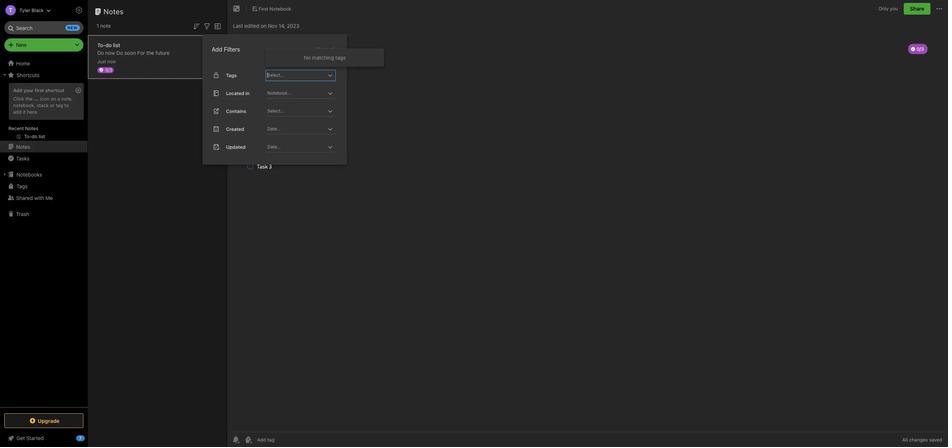 Task type: vqa. For each thing, say whether or not it's contained in the screenshot.
More actions image on the right
yes



Task type: locate. For each thing, give the bounding box(es) containing it.
notebooks link
[[0, 169, 87, 180]]

on
[[261, 23, 267, 29], [51, 96, 56, 102]]

tooltip
[[177, 5, 216, 19]]

trash link
[[0, 208, 87, 220]]

1 vertical spatial the
[[25, 96, 33, 102]]

now
[[105, 50, 115, 56], [107, 59, 116, 64]]

edited
[[245, 23, 260, 29]]

1 vertical spatial tags
[[16, 183, 28, 189]]

group
[[0, 81, 87, 144]]

1 vertical spatial now
[[107, 59, 116, 64]]

on inside note window element
[[261, 23, 267, 29]]

 input text field for contains
[[267, 106, 326, 116]]

date… down date… field
[[268, 144, 281, 150]]

7
[[79, 436, 82, 441]]

tags button
[[0, 180, 87, 192]]

 input text field down located in 'field'
[[267, 106, 326, 116]]

Help and Learning task checklist field
[[0, 433, 88, 445]]

 Date picker field
[[266, 142, 342, 153]]

date… inside field
[[268, 126, 281, 132]]

add inside 'tree'
[[13, 87, 22, 93]]

first notebook button
[[250, 4, 294, 14]]

0/3
[[105, 67, 112, 73]]

expand note image
[[232, 4, 241, 13]]

1 date… from the top
[[268, 126, 281, 132]]

shared with me link
[[0, 192, 87, 204]]

note,
[[61, 96, 73, 102]]

1 horizontal spatial add
[[212, 46, 223, 53]]

0 horizontal spatial the
[[25, 96, 33, 102]]

shortcuts button
[[0, 69, 87, 81]]

date…
[[268, 126, 281, 132], [268, 144, 281, 150]]

updated
[[226, 144, 246, 150]]

soon
[[125, 50, 136, 56]]

all
[[903, 437, 909, 443]]

1 horizontal spatial on
[[261, 23, 267, 29]]

on left a
[[51, 96, 56, 102]]

expand notebooks image
[[2, 172, 8, 178]]

home link
[[0, 57, 88, 69]]

now inside to-do list do now do soon for the future
[[105, 50, 115, 56]]

do
[[106, 42, 112, 48]]

 input text field
[[267, 88, 326, 98], [267, 106, 326, 116]]

Sort options field
[[192, 21, 201, 31]]

add your first shortcut
[[13, 87, 64, 93]]

a
[[58, 96, 60, 102]]

tags up located
[[226, 72, 237, 78]]

tree
[[0, 57, 88, 407]]

1 horizontal spatial do
[[117, 50, 123, 56]]

first notebook
[[259, 6, 292, 12]]

settings image
[[75, 6, 83, 15]]

only you
[[879, 6, 899, 11]]

 input text field inside contains field
[[267, 106, 326, 116]]

new
[[68, 25, 78, 30]]

date… down contains field
[[268, 126, 281, 132]]

Add tag field
[[257, 437, 312, 444]]

1 vertical spatial add
[[13, 87, 22, 93]]

add for add your first shortcut
[[13, 87, 22, 93]]

the left ...
[[25, 96, 33, 102]]

1 vertical spatial  input text field
[[267, 106, 326, 116]]

do down list
[[117, 50, 123, 56]]

0 vertical spatial  input text field
[[267, 88, 326, 98]]

on inside icon on a note, notebook, stack or tag to add it here.
[[51, 96, 56, 102]]

Search text field
[[10, 21, 78, 34]]

located in
[[226, 90, 250, 96]]

to-
[[97, 42, 106, 48]]

get started
[[16, 436, 44, 442]]

for
[[137, 50, 145, 56]]

me
[[46, 195, 53, 201]]

1 note
[[97, 23, 111, 29]]

date… for updated
[[268, 144, 281, 150]]

More actions field
[[936, 3, 945, 15]]

0 horizontal spatial tags
[[16, 183, 28, 189]]

last edited on nov 14, 2023
[[233, 23, 300, 29]]

shared with me
[[16, 195, 53, 201]]

the right for
[[147, 50, 154, 56]]

 input text field inside located in 'field'
[[267, 88, 326, 98]]

add
[[212, 46, 223, 53], [13, 87, 22, 93]]

add filters image
[[203, 22, 212, 31]]

0 vertical spatial date…
[[268, 126, 281, 132]]

tags up the shared
[[16, 183, 28, 189]]

0 vertical spatial on
[[261, 23, 267, 29]]

2 date… from the top
[[268, 144, 281, 150]]

1 horizontal spatial the
[[147, 50, 154, 56]]

add filters
[[212, 46, 240, 53]]

with
[[34, 195, 44, 201]]

new button
[[4, 38, 83, 52]]

1 horizontal spatial tags
[[226, 72, 237, 78]]

tyler black
[[19, 7, 44, 13]]

no matching tags
[[304, 54, 346, 61]]

group inside 'tree'
[[0, 81, 87, 144]]

0 vertical spatial tags
[[226, 72, 237, 78]]

1 vertical spatial date…
[[268, 144, 281, 150]]

2 do from the left
[[117, 50, 123, 56]]

all changes saved
[[903, 437, 943, 443]]

now down do
[[105, 50, 115, 56]]

clear all button
[[315, 45, 336, 54]]

or
[[50, 102, 55, 108]]

2  input text field from the top
[[267, 106, 326, 116]]

0 horizontal spatial do
[[97, 50, 104, 56]]

Contains field
[[266, 106, 336, 117]]

now up 0/3
[[107, 59, 116, 64]]

date… inside  date picker field
[[268, 144, 281, 150]]

add up click
[[13, 87, 22, 93]]

notes up note
[[104, 7, 124, 16]]

do down to-
[[97, 50, 104, 56]]

1 vertical spatial notes
[[25, 126, 38, 131]]

add a reminder image
[[232, 436, 241, 445]]

group containing add your first shortcut
[[0, 81, 87, 144]]

on left nov
[[261, 23, 267, 29]]

add left filters
[[212, 46, 223, 53]]

0 horizontal spatial add
[[13, 87, 22, 93]]

1  input text field from the top
[[267, 88, 326, 98]]

 input text field down  input text field
[[267, 88, 326, 98]]

new search field
[[10, 21, 80, 34]]

nov
[[268, 23, 278, 29]]

Located in field
[[266, 88, 336, 99]]

tags
[[226, 72, 237, 78], [16, 183, 28, 189]]

0 horizontal spatial on
[[51, 96, 56, 102]]

the
[[147, 50, 154, 56], [25, 96, 33, 102]]

notes up tasks
[[16, 144, 30, 150]]

shortcut
[[45, 87, 64, 93]]

0 vertical spatial now
[[105, 50, 115, 56]]

you
[[891, 6, 899, 11]]

1 vertical spatial on
[[51, 96, 56, 102]]

to
[[64, 102, 69, 108]]

located
[[226, 90, 245, 96]]

home
[[16, 60, 30, 66]]

notes right recent
[[25, 126, 38, 131]]

notebooks
[[16, 172, 42, 178]]

notes
[[104, 7, 124, 16], [25, 126, 38, 131], [16, 144, 30, 150]]

Add filters field
[[203, 21, 212, 31]]

0 vertical spatial add
[[212, 46, 223, 53]]

0 vertical spatial the
[[147, 50, 154, 56]]



Task type: describe. For each thing, give the bounding box(es) containing it.
share
[[911, 5, 925, 12]]

add
[[13, 109, 22, 115]]

first
[[35, 87, 44, 93]]

black
[[32, 7, 44, 13]]

tasks
[[16, 155, 29, 162]]

contains
[[226, 108, 246, 114]]

upgrade
[[38, 418, 60, 424]]

tyler
[[19, 7, 30, 13]]

created
[[226, 126, 244, 132]]

only
[[879, 6, 889, 11]]

clear all
[[316, 46, 335, 52]]

0 vertical spatial notes
[[104, 7, 124, 16]]

tag
[[56, 102, 63, 108]]

Tags field
[[266, 70, 336, 81]]

just
[[97, 59, 106, 64]]

tags
[[336, 54, 346, 61]]

recent
[[8, 126, 24, 131]]

14,
[[279, 23, 286, 29]]

saved
[[930, 437, 943, 443]]

the inside to-do list do now do soon for the future
[[147, 50, 154, 56]]

more actions image
[[936, 4, 945, 13]]

click
[[13, 96, 24, 102]]

started
[[26, 436, 44, 442]]

get
[[16, 436, 25, 442]]

in
[[246, 90, 250, 96]]

notes link
[[0, 141, 87, 153]]

note
[[100, 23, 111, 29]]

tree containing home
[[0, 57, 88, 407]]

1 do from the left
[[97, 50, 104, 56]]

just now
[[97, 59, 116, 64]]

future
[[156, 50, 170, 56]]

click the ...
[[13, 96, 39, 102]]

 input text field
[[267, 70, 326, 80]]

View options field
[[212, 21, 222, 31]]

icon
[[40, 96, 49, 102]]

2023
[[287, 23, 300, 29]]

all
[[330, 46, 335, 52]]

share button
[[905, 3, 931, 15]]

no
[[304, 54, 311, 61]]

add for add filters
[[212, 46, 223, 53]]

1
[[97, 23, 99, 29]]

icon on a note, notebook, stack or tag to add it here.
[[13, 96, 73, 115]]

notebook
[[270, 6, 292, 12]]

to-do list do now do soon for the future
[[97, 42, 170, 56]]

shortcuts
[[16, 72, 39, 78]]

your
[[24, 87, 34, 93]]

 input text field for located in
[[267, 88, 326, 98]]

matching
[[312, 54, 334, 61]]

shared
[[16, 195, 33, 201]]

new
[[16, 42, 27, 48]]

tags inside 'button'
[[16, 183, 28, 189]]

list
[[113, 42, 120, 48]]

here.
[[27, 109, 38, 115]]

tasks button
[[0, 153, 87, 164]]

filters
[[224, 46, 240, 53]]

date… for created
[[268, 126, 281, 132]]

the inside 'tree'
[[25, 96, 33, 102]]

first
[[259, 6, 269, 12]]

add tag image
[[244, 436, 253, 445]]

 Date picker field
[[266, 124, 342, 135]]

changes
[[910, 437, 929, 443]]

...
[[34, 96, 39, 102]]

note window element
[[227, 0, 949, 448]]

click to collapse image
[[85, 434, 91, 443]]

recent notes
[[8, 126, 38, 131]]

clear
[[316, 46, 328, 52]]

upgrade button
[[4, 414, 83, 429]]

notebook,
[[13, 102, 35, 108]]

stack
[[37, 102, 49, 108]]

last
[[233, 23, 243, 29]]

2 vertical spatial notes
[[16, 144, 30, 150]]

notes inside group
[[25, 126, 38, 131]]

Note Editor text field
[[227, 35, 949, 433]]

trash
[[16, 211, 29, 217]]

Account field
[[0, 3, 51, 18]]

it
[[23, 109, 26, 115]]



